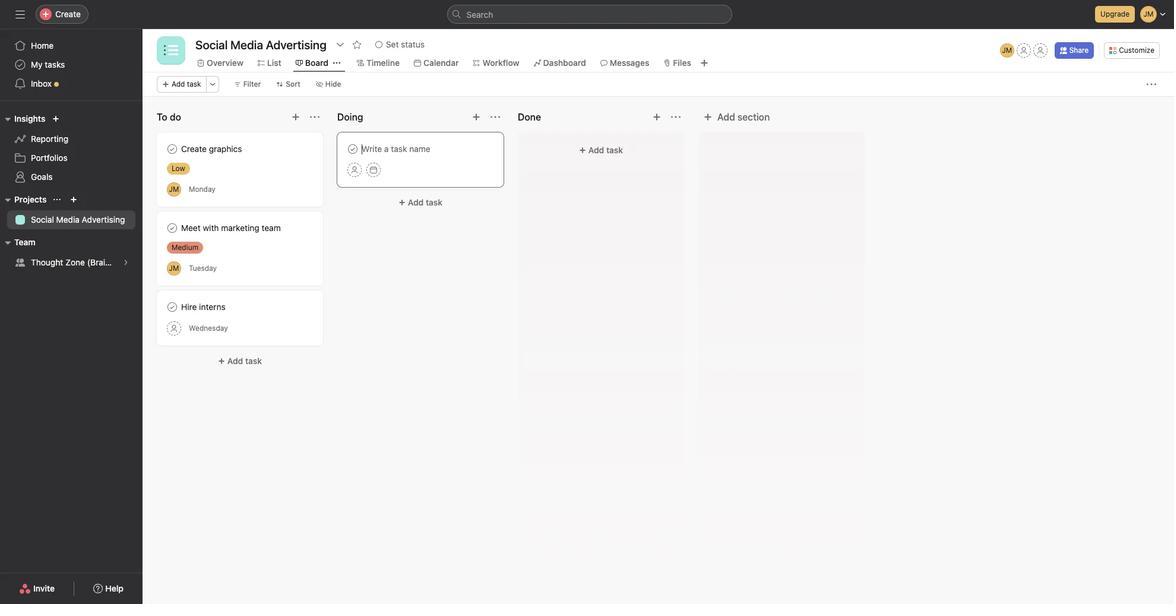 Task type: vqa. For each thing, say whether or not it's contained in the screenshot.
the new to the left
no



Task type: describe. For each thing, give the bounding box(es) containing it.
hire
[[181, 302, 197, 312]]

tuesday button
[[189, 264, 217, 273]]

dashboard
[[543, 58, 586, 68]]

completed checkbox for create
[[165, 142, 179, 156]]

calendar link
[[414, 56, 459, 69]]

add to starred image
[[352, 40, 362, 49]]

portfolios
[[31, 153, 68, 163]]

filter button
[[228, 76, 266, 93]]

team
[[14, 237, 35, 247]]

global element
[[0, 29, 143, 100]]

workflow
[[483, 58, 520, 68]]

hide sidebar image
[[15, 10, 25, 19]]

more section actions image
[[310, 112, 320, 122]]

share button
[[1055, 42, 1094, 59]]

social media advertising
[[31, 214, 125, 225]]

hide button
[[311, 76, 347, 93]]

team button
[[0, 235, 35, 249]]

tab actions image
[[333, 59, 340, 67]]

jm for meet with marketing team
[[169, 263, 179, 272]]

sort button
[[271, 76, 306, 93]]

new project or portfolio image
[[70, 196, 77, 203]]

new image
[[52, 115, 60, 122]]

jm button for meet with marketing team
[[167, 261, 181, 275]]

to do
[[157, 112, 181, 122]]

inbox link
[[7, 74, 135, 93]]

home link
[[7, 36, 135, 55]]

projects button
[[0, 192, 47, 207]]

graphics
[[209, 144, 242, 154]]

0 vertical spatial jm button
[[1000, 43, 1014, 58]]

customize button
[[1104, 42, 1160, 59]]

projects
[[14, 194, 47, 204]]

monday
[[189, 185, 216, 194]]

upgrade
[[1101, 10, 1130, 18]]

home
[[31, 40, 54, 50]]

(brainstorm
[[87, 257, 132, 267]]

goals
[[31, 172, 53, 182]]

marketing
[[221, 223, 259, 233]]

my tasks link
[[7, 55, 135, 74]]

list image
[[164, 43, 178, 58]]

reporting link
[[7, 129, 135, 148]]

calendar
[[423, 58, 459, 68]]

wednesday
[[189, 324, 228, 333]]

meet with marketing team
[[181, 223, 281, 233]]

my tasks
[[31, 59, 65, 69]]

0 vertical spatial completed checkbox
[[346, 142, 360, 156]]

add task image
[[291, 112, 301, 122]]

status
[[401, 39, 425, 49]]

customize
[[1119, 46, 1155, 55]]

advertising
[[82, 214, 125, 225]]

set
[[386, 39, 399, 49]]

jm for create graphics
[[169, 184, 179, 193]]

create for create graphics
[[181, 144, 207, 154]]

overview
[[207, 58, 243, 68]]

share
[[1070, 46, 1089, 55]]

add task image for done
[[652, 112, 662, 122]]

insights element
[[0, 108, 143, 189]]

monday button
[[189, 185, 216, 194]]

show options, current sort, top image
[[54, 196, 61, 203]]

completed image
[[165, 300, 179, 314]]

media
[[56, 214, 80, 225]]

create for create
[[55, 9, 81, 19]]

overview link
[[197, 56, 243, 69]]

show options image
[[336, 40, 345, 49]]

timeline
[[366, 58, 400, 68]]

set status button
[[370, 36, 430, 53]]

add tab image
[[700, 58, 709, 68]]

reporting
[[31, 134, 68, 144]]

list
[[267, 58, 281, 68]]

0 vertical spatial jm
[[1002, 46, 1012, 55]]

zone
[[65, 257, 85, 267]]

section
[[738, 112, 770, 122]]

my
[[31, 59, 42, 69]]

add section button
[[699, 106, 775, 128]]

add section
[[718, 112, 770, 122]]

list link
[[258, 56, 281, 69]]



Task type: locate. For each thing, give the bounding box(es) containing it.
see details, thought zone (brainstorm space) image
[[122, 259, 129, 266]]

completed image down doing
[[346, 142, 360, 156]]

more section actions image for done
[[671, 112, 681, 122]]

board link
[[296, 56, 328, 69]]

2 completed checkbox from the top
[[165, 221, 179, 235]]

more section actions image
[[491, 112, 500, 122], [671, 112, 681, 122]]

create up home link
[[55, 9, 81, 19]]

social
[[31, 214, 54, 225]]

create
[[55, 9, 81, 19], [181, 144, 207, 154]]

1 completed checkbox from the top
[[165, 142, 179, 156]]

1 vertical spatial completed checkbox
[[165, 221, 179, 235]]

add
[[172, 80, 185, 89], [718, 112, 735, 122], [589, 145, 604, 155], [408, 197, 424, 207], [227, 356, 243, 366]]

create inside popup button
[[55, 9, 81, 19]]

messages
[[610, 58, 649, 68]]

doing
[[337, 112, 363, 122]]

0 vertical spatial completed checkbox
[[165, 142, 179, 156]]

hide
[[325, 80, 341, 89]]

completed checkbox left meet
[[165, 221, 179, 235]]

medium
[[172, 243, 198, 252]]

completed image for doing
[[346, 142, 360, 156]]

jm
[[1002, 46, 1012, 55], [169, 184, 179, 193], [169, 263, 179, 272]]

1 vertical spatial completed checkbox
[[165, 300, 179, 314]]

0 horizontal spatial add task image
[[472, 112, 481, 122]]

team
[[262, 223, 281, 233]]

board
[[305, 58, 328, 68]]

interns
[[199, 302, 226, 312]]

thought
[[31, 257, 63, 267]]

Search tasks, projects, and more text field
[[447, 5, 732, 24]]

goals link
[[7, 168, 135, 187]]

create up low at left top
[[181, 144, 207, 154]]

thought zone (brainstorm space)
[[31, 257, 161, 267]]

create graphics
[[181, 144, 242, 154]]

wednesday button
[[189, 324, 228, 333]]

more section actions image down the files 'link'
[[671, 112, 681, 122]]

1 horizontal spatial create
[[181, 144, 207, 154]]

completed image up low at left top
[[165, 142, 179, 156]]

jm button for create graphics
[[167, 182, 181, 196]]

filter
[[243, 80, 261, 89]]

1 horizontal spatial completed checkbox
[[346, 142, 360, 156]]

with
[[203, 223, 219, 233]]

timeline link
[[357, 56, 400, 69]]

portfolios link
[[7, 148, 135, 168]]

Completed checkbox
[[346, 142, 360, 156], [165, 300, 179, 314]]

completed image left meet
[[165, 221, 179, 235]]

help button
[[86, 578, 131, 599]]

0 horizontal spatial completed checkbox
[[165, 300, 179, 314]]

add task button
[[157, 76, 206, 93], [525, 140, 677, 161], [337, 192, 504, 213], [157, 350, 323, 372]]

files link
[[664, 56, 691, 69]]

completed checkbox down doing
[[346, 142, 360, 156]]

tuesday
[[189, 264, 217, 273]]

upgrade button
[[1095, 6, 1135, 23]]

0 vertical spatial create
[[55, 9, 81, 19]]

social media advertising link
[[7, 210, 135, 229]]

1 horizontal spatial add task image
[[652, 112, 662, 122]]

hire interns
[[181, 302, 226, 312]]

create button
[[36, 5, 88, 24]]

task
[[187, 80, 201, 89], [606, 145, 623, 155], [426, 197, 443, 207], [245, 356, 262, 366]]

None text field
[[192, 34, 330, 55]]

0 horizontal spatial create
[[55, 9, 81, 19]]

2 add task image from the left
[[652, 112, 662, 122]]

more actions image
[[1147, 80, 1157, 89]]

more section actions image left done
[[491, 112, 500, 122]]

meet
[[181, 223, 201, 233]]

inbox
[[31, 78, 52, 89]]

low
[[172, 164, 185, 173]]

teams element
[[0, 232, 161, 274]]

add inside add section button
[[718, 112, 735, 122]]

help
[[105, 583, 124, 593]]

completed checkbox for meet
[[165, 221, 179, 235]]

insights button
[[0, 112, 45, 126]]

2 vertical spatial jm
[[169, 263, 179, 272]]

Completed checkbox
[[165, 142, 179, 156], [165, 221, 179, 235]]

more actions image
[[209, 81, 216, 88]]

tasks
[[45, 59, 65, 69]]

more section actions image for doing
[[491, 112, 500, 122]]

2 more section actions image from the left
[[671, 112, 681, 122]]

1 horizontal spatial more section actions image
[[671, 112, 681, 122]]

completed checkbox left hire
[[165, 300, 179, 314]]

projects element
[[0, 189, 143, 232]]

0 horizontal spatial more section actions image
[[491, 112, 500, 122]]

1 vertical spatial create
[[181, 144, 207, 154]]

invite
[[33, 583, 55, 593]]

set status
[[386, 39, 425, 49]]

add task
[[172, 80, 201, 89], [589, 145, 623, 155], [408, 197, 443, 207], [227, 356, 262, 366]]

1 vertical spatial jm button
[[167, 182, 181, 196]]

dashboard link
[[534, 56, 586, 69]]

sort
[[286, 80, 300, 89]]

1 vertical spatial jm
[[169, 184, 179, 193]]

messages link
[[600, 56, 649, 69]]

invite button
[[11, 578, 62, 599]]

insights
[[14, 113, 45, 124]]

workflow link
[[473, 56, 520, 69]]

completed checkbox up low at left top
[[165, 142, 179, 156]]

thought zone (brainstorm space) link
[[7, 253, 161, 272]]

completed image for to do
[[165, 142, 179, 156]]

completed image
[[165, 142, 179, 156], [346, 142, 360, 156], [165, 221, 179, 235]]

2 vertical spatial jm button
[[167, 261, 181, 275]]

files
[[673, 58, 691, 68]]

1 more section actions image from the left
[[491, 112, 500, 122]]

add task image for doing
[[472, 112, 481, 122]]

done
[[518, 112, 541, 122]]

add task image
[[472, 112, 481, 122], [652, 112, 662, 122]]

space)
[[134, 257, 161, 267]]

Write a task name text field
[[347, 143, 494, 156]]

1 add task image from the left
[[472, 112, 481, 122]]



